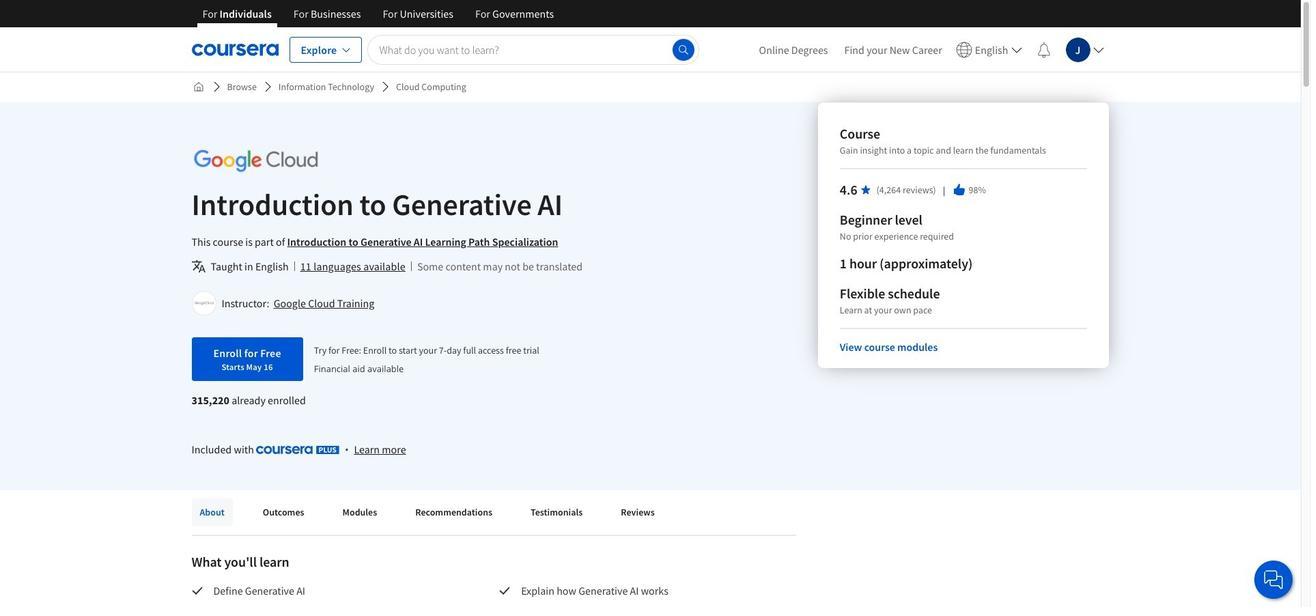 Task type: vqa. For each thing, say whether or not it's contained in the screenshot.
"COURSERA" image
yes



Task type: locate. For each thing, give the bounding box(es) containing it.
coursera plus image
[[256, 446, 340, 454]]

None search field
[[368, 34, 699, 65]]

banner navigation
[[192, 0, 565, 38]]

coursera image
[[192, 39, 278, 60]]

menu
[[751, 27, 1109, 72]]



Task type: describe. For each thing, give the bounding box(es) containing it.
google cloud image
[[192, 145, 320, 176]]

home image
[[193, 81, 204, 92]]

google cloud training image
[[194, 293, 214, 313]]

What do you want to learn? text field
[[368, 34, 699, 65]]



